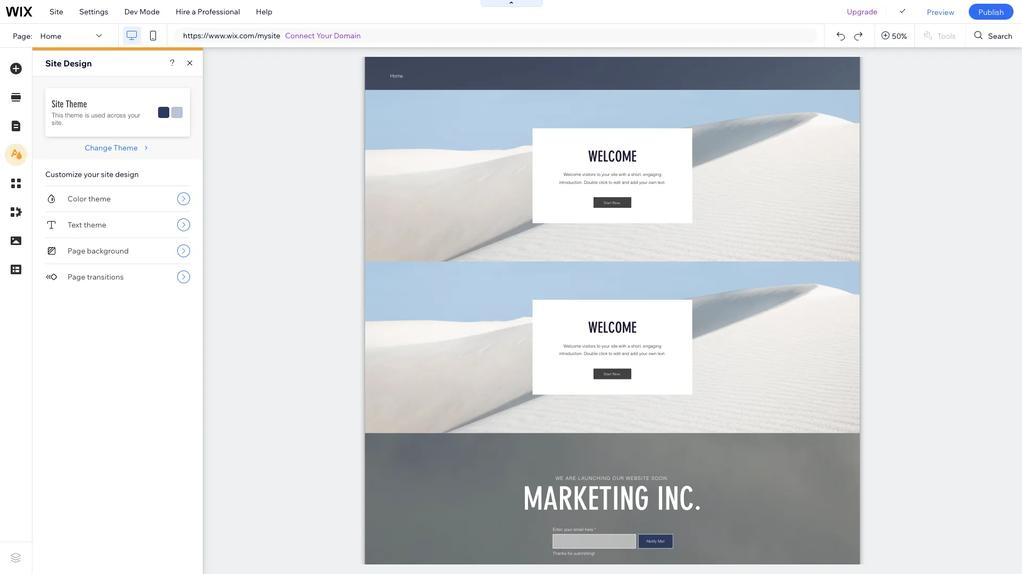 Task type: vqa. For each thing, say whether or not it's contained in the screenshot.
Your
yes



Task type: describe. For each thing, give the bounding box(es) containing it.
text theme
[[68, 220, 106, 230]]

change
[[85, 143, 112, 153]]

preview button
[[919, 0, 962, 23]]

site.
[[52, 119, 63, 126]]

your inside site theme this theme is used across your site.
[[128, 112, 140, 119]]

tools button
[[915, 24, 965, 47]]

theme for color theme
[[88, 194, 111, 204]]

hire
[[176, 7, 190, 16]]

home
[[40, 31, 61, 40]]

background
[[87, 246, 129, 256]]

transitions
[[87, 273, 124, 282]]

site for theme
[[52, 98, 64, 110]]

dev mode
[[124, 7, 160, 16]]

page transitions
[[68, 273, 124, 282]]

tools
[[937, 31, 956, 40]]

change theme
[[85, 143, 138, 153]]

page for page background
[[68, 246, 85, 256]]

a
[[192, 7, 196, 16]]

search
[[988, 31, 1013, 40]]

theme inside site theme this theme is used across your site.
[[65, 112, 83, 119]]

customize your site design
[[45, 170, 139, 179]]

0 vertical spatial site
[[50, 7, 63, 16]]

design
[[64, 58, 92, 69]]

domain
[[334, 31, 361, 40]]

page background
[[68, 246, 129, 256]]

customize
[[45, 170, 82, 179]]

publish button
[[969, 4, 1014, 20]]

your
[[317, 31, 332, 40]]

preview
[[927, 7, 955, 16]]

publish
[[978, 7, 1004, 16]]



Task type: locate. For each thing, give the bounding box(es) containing it.
change theme button
[[85, 143, 151, 153]]

0 horizontal spatial your
[[84, 170, 99, 179]]

page down text
[[68, 246, 85, 256]]

theme right text
[[84, 220, 106, 230]]

design
[[115, 170, 139, 179]]

1 vertical spatial theme
[[88, 194, 111, 204]]

theme inside button
[[114, 143, 138, 153]]

across
[[107, 112, 126, 119]]

theme left is
[[65, 112, 83, 119]]

site
[[101, 170, 113, 179]]

1 page from the top
[[68, 246, 85, 256]]

2 vertical spatial theme
[[84, 220, 106, 230]]

mode
[[140, 7, 160, 16]]

0 vertical spatial theme
[[65, 112, 83, 119]]

site for design
[[45, 58, 62, 69]]

0 vertical spatial your
[[128, 112, 140, 119]]

1 horizontal spatial your
[[128, 112, 140, 119]]

your
[[128, 112, 140, 119], [84, 170, 99, 179]]

theme for text theme
[[84, 220, 106, 230]]

hire a professional
[[176, 7, 240, 16]]

1 vertical spatial theme
[[114, 143, 138, 153]]

0 vertical spatial theme
[[66, 98, 87, 110]]

page for page transitions
[[68, 273, 85, 282]]

theme
[[65, 112, 83, 119], [88, 194, 111, 204], [84, 220, 106, 230]]

1 vertical spatial site
[[45, 58, 62, 69]]

your right across
[[128, 112, 140, 119]]

site theme this theme is used across your site.
[[52, 98, 140, 126]]

theme for change
[[114, 143, 138, 153]]

your left the site
[[84, 170, 99, 179]]

upgrade
[[847, 7, 878, 16]]

1 vertical spatial page
[[68, 273, 85, 282]]

https://www.wix.com/mysite connect your domain
[[183, 31, 361, 40]]

theme for site
[[66, 98, 87, 110]]

text
[[68, 220, 82, 230]]

0 horizontal spatial theme
[[66, 98, 87, 110]]

site
[[50, 7, 63, 16], [45, 58, 62, 69], [52, 98, 64, 110]]

theme inside site theme this theme is used across your site.
[[66, 98, 87, 110]]

help
[[256, 7, 272, 16]]

50%
[[892, 31, 907, 40]]

theme right "color" on the left of page
[[88, 194, 111, 204]]

settings
[[79, 7, 108, 16]]

site design
[[45, 58, 92, 69]]

theme
[[66, 98, 87, 110], [114, 143, 138, 153]]

1 horizontal spatial theme
[[114, 143, 138, 153]]

color
[[68, 194, 87, 204]]

search button
[[966, 24, 1022, 47]]

connect
[[285, 31, 315, 40]]

2 vertical spatial site
[[52, 98, 64, 110]]

used
[[91, 112, 105, 119]]

theme up design at the left top of page
[[114, 143, 138, 153]]

professional
[[198, 7, 240, 16]]

page left 'transitions'
[[68, 273, 85, 282]]

1 vertical spatial your
[[84, 170, 99, 179]]

this
[[52, 112, 63, 119]]

50% button
[[875, 24, 915, 47]]

site left design
[[45, 58, 62, 69]]

site up home
[[50, 7, 63, 16]]

dev
[[124, 7, 138, 16]]

is
[[85, 112, 89, 119]]

color theme
[[68, 194, 111, 204]]

page
[[68, 246, 85, 256], [68, 273, 85, 282]]

2 page from the top
[[68, 273, 85, 282]]

site up this
[[52, 98, 64, 110]]

0 vertical spatial page
[[68, 246, 85, 256]]

https://www.wix.com/mysite
[[183, 31, 280, 40]]

site inside site theme this theme is used across your site.
[[52, 98, 64, 110]]

theme up is
[[66, 98, 87, 110]]



